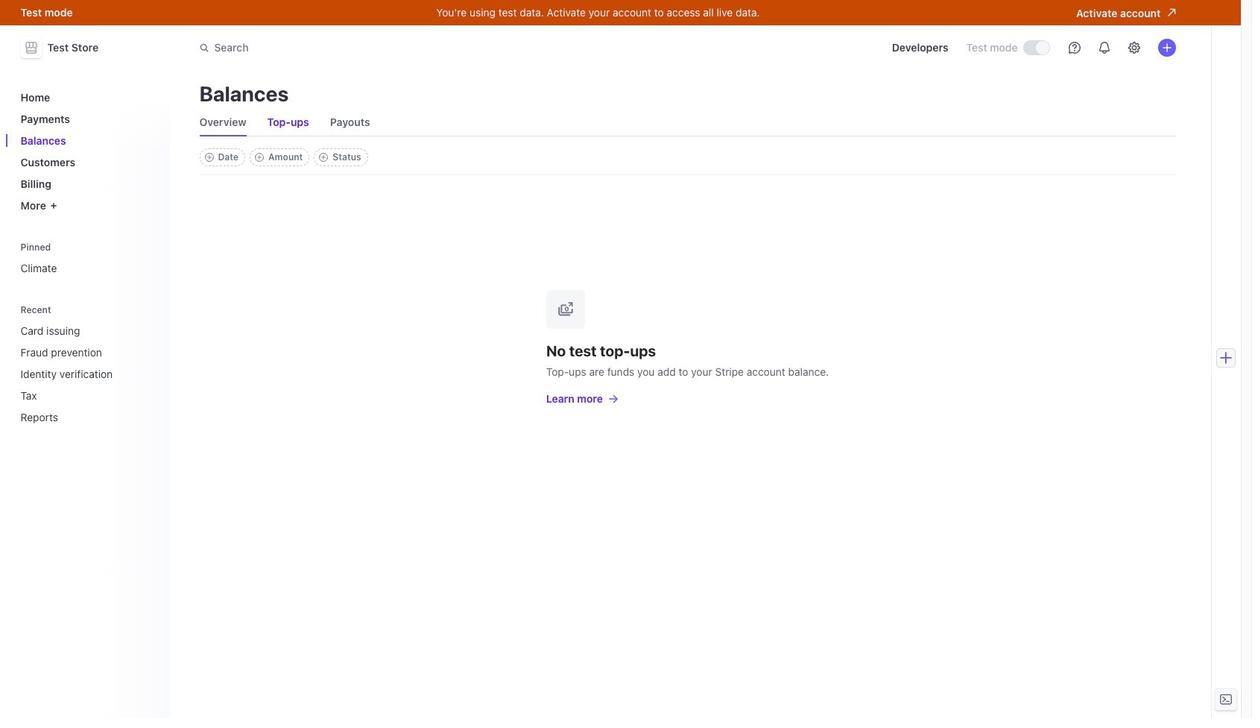 Task type: vqa. For each thing, say whether or not it's contained in the screenshot.
the test inside the Add a test customer button
no



Task type: describe. For each thing, give the bounding box(es) containing it.
clear history image
[[146, 305, 155, 314]]

2 recent element from the top
[[15, 318, 161, 430]]

help image
[[1069, 42, 1081, 54]]

add status image
[[319, 153, 328, 162]]

add date image
[[205, 153, 214, 162]]

settings image
[[1129, 42, 1141, 54]]

edit pins image
[[146, 243, 155, 252]]

pinned element
[[15, 237, 161, 280]]



Task type: locate. For each thing, give the bounding box(es) containing it.
None search field
[[191, 34, 611, 62]]

notifications image
[[1099, 42, 1111, 54]]

recent element
[[15, 299, 161, 430], [15, 318, 161, 430]]

1 recent element from the top
[[15, 299, 161, 430]]

Test mode checkbox
[[1024, 41, 1050, 54]]

Search text field
[[191, 34, 611, 62]]

add amount image
[[255, 153, 264, 162]]

toolbar
[[199, 148, 368, 166]]

core navigation links element
[[15, 85, 161, 218]]

tab list
[[199, 109, 1176, 136]]



